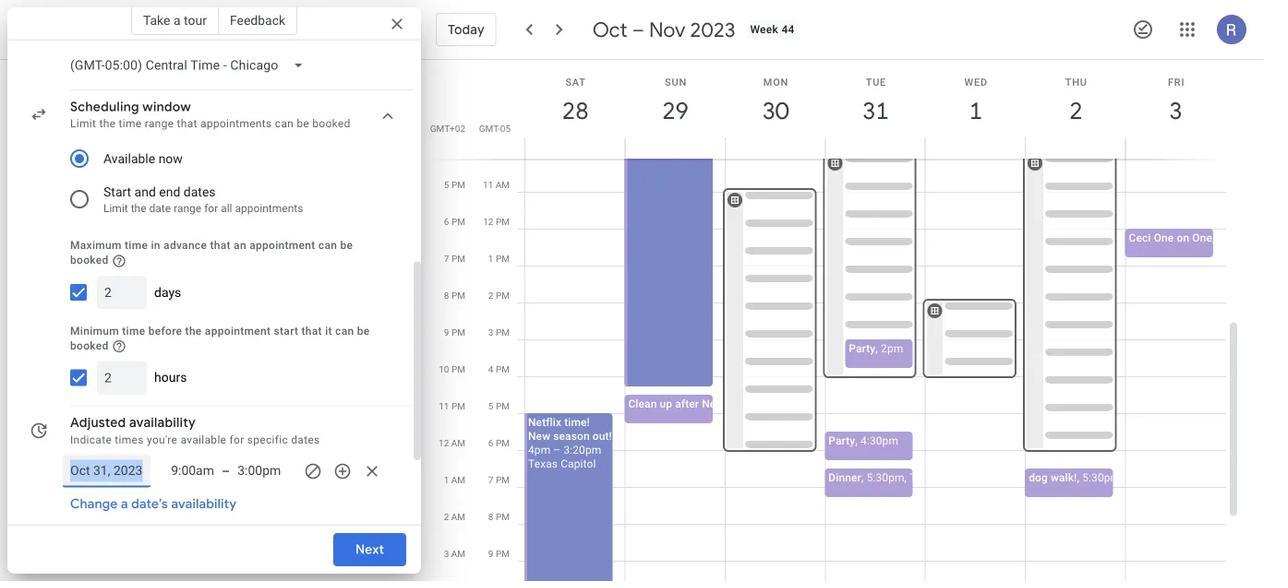 Task type: vqa. For each thing, say whether or not it's contained in the screenshot.


Task type: describe. For each thing, give the bounding box(es) containing it.
tue
[[866, 76, 887, 88]]

week
[[751, 23, 779, 36]]

28
[[561, 96, 588, 126]]

available
[[181, 434, 227, 447]]

12 for 12 am
[[439, 438, 449, 449]]

31
[[862, 96, 888, 126]]

0 horizontal spatial 9
[[444, 327, 449, 339]]

1 am
[[444, 475, 466, 486]]

3 for am
[[444, 549, 449, 560]]

available
[[103, 152, 155, 167]]

1 inside wed 1
[[969, 96, 982, 126]]

in
[[151, 240, 161, 253]]

range inside start and end dates limit the date range for all appointments
[[174, 203, 202, 216]]

date
[[149, 203, 171, 216]]

, down party , 4:30pm
[[862, 472, 864, 485]]

0 horizontal spatial 9 pm
[[444, 327, 466, 339]]

start
[[274, 325, 299, 338]]

party , 2pm
[[849, 343, 904, 356]]

capitol
[[561, 458, 596, 471]]

adjusted availability indicate times you're available for specific dates
[[70, 416, 320, 447]]

friday, november 3 element
[[1155, 90, 1198, 132]]

hours
[[154, 371, 187, 386]]

, right dinner
[[905, 472, 907, 485]]

walk!
[[1051, 472, 1078, 485]]

am for 2 am
[[451, 512, 466, 523]]

Start time text field
[[163, 461, 214, 483]]

time for minimum
[[122, 325, 145, 338]]

1 column header
[[925, 60, 1026, 159]]

it
[[325, 325, 332, 338]]

0 horizontal spatial 7 pm
[[444, 254, 466, 265]]

0 horizontal spatial 8
[[444, 291, 449, 302]]

dates inside start and end dates limit the date range for all appointments
[[184, 185, 216, 200]]

grid containing 28
[[429, 0, 1247, 582]]

11 for 11 am
[[483, 180, 494, 191]]

pm up 4 pm
[[496, 327, 510, 339]]

12 am
[[439, 438, 466, 449]]

available now
[[103, 152, 183, 167]]

next button
[[333, 528, 406, 573]]

maximum
[[70, 240, 122, 253]]

pm down 1 pm
[[496, 291, 510, 302]]

scheduling
[[70, 99, 139, 116]]

scheduling window limit the time range that appointments can be booked
[[70, 99, 351, 131]]

1 vertical spatial 6
[[489, 438, 494, 449]]

gmt-
[[479, 123, 500, 134]]

up
[[660, 398, 673, 411]]

3 am
[[444, 549, 466, 560]]

gmt+02
[[430, 123, 466, 134]]

can for time
[[335, 325, 354, 338]]

that inside the maximum time in advance that an appointment can be booked
[[210, 240, 231, 253]]

1 vertical spatial 7 pm
[[489, 475, 510, 486]]

indicate
[[70, 434, 112, 447]]

1 vertical spatial 9 pm
[[489, 549, 510, 560]]

all
[[221, 203, 232, 216]]

before
[[148, 325, 182, 338]]

next
[[356, 542, 384, 559]]

can inside the maximum time in advance that an appointment can be booked
[[319, 240, 337, 253]]

sun
[[665, 76, 687, 88]]

appointments inside scheduling window limit the time range that appointments can be booked
[[200, 118, 272, 131]]

28 column header
[[525, 60, 626, 159]]

dinner , 5:30pm , texas roadhouse
[[829, 472, 999, 485]]

44
[[782, 23, 795, 36]]

and
[[135, 185, 156, 200]]

2 inside thu 2
[[1069, 96, 1082, 126]]

sun 29
[[661, 76, 688, 126]]

roadhouse
[[943, 472, 999, 485]]

now
[[159, 152, 183, 167]]

change
[[70, 497, 118, 514]]

out!
[[593, 430, 612, 443]]

pm right 3 am
[[496, 549, 510, 560]]

29 column header
[[625, 60, 726, 159]]

dog walk! , 5:30pm
[[1029, 472, 1121, 485]]

dates inside adjusted availability indicate times you're available for specific dates
[[291, 434, 320, 447]]

date's
[[131, 497, 168, 514]]

window
[[143, 99, 191, 116]]

1 horizontal spatial 8 pm
[[489, 512, 510, 523]]

11 am
[[483, 180, 510, 191]]

0 vertical spatial 8 pm
[[444, 291, 466, 302]]

0 vertical spatial 6 pm
[[444, 217, 466, 228]]

booked for time
[[70, 340, 109, 353]]

thursday, november 2 element
[[1055, 90, 1098, 132]]

1 vertical spatial 8
[[489, 512, 494, 523]]

netflix inside button
[[702, 398, 736, 411]]

1 vertical spatial texas
[[910, 472, 940, 485]]

netflix inside netflix time! new season out! 4pm – 3:20pm texas capitol
[[528, 417, 562, 430]]

sunday, october 29 element
[[655, 90, 697, 132]]

am for 11 am
[[496, 180, 510, 191]]

2023
[[691, 17, 736, 42]]

sat 28
[[561, 76, 588, 126]]

feedback
[[230, 12, 286, 28]]

1 vertical spatial 9
[[489, 549, 494, 560]]

31 column header
[[825, 60, 926, 159]]

pm left new
[[496, 438, 510, 449]]

2 pm
[[489, 291, 510, 302]]

maximum time in advance that an appointment can be booked
[[70, 240, 353, 267]]

mon 30
[[762, 76, 789, 126]]

new
[[528, 430, 551, 443]]

that for time
[[302, 325, 322, 338]]

start and end dates limit the date range for all appointments
[[103, 185, 303, 216]]

3:20pm
[[564, 444, 602, 457]]

12 pm
[[483, 217, 510, 228]]

4pm
[[528, 444, 551, 457]]

4:30pm
[[861, 435, 899, 448]]

time!
[[565, 417, 590, 430]]

feedback button
[[219, 6, 298, 35]]

gmt-05
[[479, 123, 511, 134]]

can for window
[[275, 118, 294, 131]]

start
[[103, 185, 131, 200]]

be inside the maximum time in advance that an appointment can be booked
[[340, 240, 353, 253]]

, right on
[[1213, 232, 1215, 245]]

1 vertical spatial 5
[[489, 401, 494, 412]]

12 for 12 pm
[[483, 217, 494, 228]]

advance
[[164, 240, 207, 253]]

pm up 10 pm
[[452, 327, 466, 339]]

2 vertical spatial –
[[222, 465, 230, 480]]

4
[[489, 364, 494, 376]]

sat
[[566, 76, 586, 88]]

2 one from the left
[[1193, 232, 1213, 245]]

2 horizontal spatial –
[[632, 17, 645, 42]]

ceci one on one ,
[[1129, 232, 1218, 245]]

thu
[[1066, 76, 1088, 88]]

11 for 11 pm
[[439, 401, 449, 412]]

you're
[[147, 434, 178, 447]]

tour
[[184, 12, 207, 28]]

ceci
[[1129, 232, 1152, 245]]

be for time
[[357, 325, 370, 338]]

appointment inside minimum time before the appointment start that it can be booked
[[205, 325, 271, 338]]

10
[[439, 364, 449, 376]]

2 for pm
[[489, 291, 494, 302]]

saturday, october 28 element
[[554, 90, 597, 132]]

booked inside the maximum time in advance that an appointment can be booked
[[70, 255, 109, 267]]

11 pm
[[439, 401, 466, 412]]

3 column header
[[1126, 60, 1227, 159]]

pm right 4
[[496, 364, 510, 376]]



Task type: locate. For each thing, give the bounding box(es) containing it.
mon
[[764, 76, 789, 88]]

time left "before" on the left of the page
[[122, 325, 145, 338]]

oct
[[593, 17, 628, 42]]

party for party , 2pm
[[849, 343, 876, 356]]

, right "dog"
[[1078, 472, 1080, 485]]

1 vertical spatial for
[[230, 434, 244, 447]]

6 pm left 12 pm
[[444, 217, 466, 228]]

1 vertical spatial a
[[121, 497, 128, 514]]

1 horizontal spatial 5:30pm
[[1083, 472, 1121, 485]]

0 vertical spatial appointments
[[200, 118, 272, 131]]

1 vertical spatial 7
[[489, 475, 494, 486]]

1 horizontal spatial 1
[[489, 254, 494, 265]]

am for 12 am
[[452, 438, 466, 449]]

1 horizontal spatial 11
[[483, 180, 494, 191]]

2
[[1069, 96, 1082, 126], [489, 291, 494, 302], [444, 512, 449, 523]]

pm up 2 pm
[[496, 254, 510, 265]]

1 vertical spatial 6 pm
[[489, 438, 510, 449]]

the right "before" on the left of the page
[[185, 325, 202, 338]]

0 horizontal spatial one
[[1154, 232, 1175, 245]]

minimum time before the appointment start that it can be booked
[[70, 325, 370, 353]]

1 horizontal spatial texas
[[910, 472, 940, 485]]

0 horizontal spatial 2
[[444, 512, 449, 523]]

2 horizontal spatial be
[[357, 325, 370, 338]]

tue 31
[[862, 76, 888, 126]]

1 horizontal spatial netflix
[[702, 398, 736, 411]]

time down scheduling
[[119, 118, 142, 131]]

time inside minimum time before the appointment start that it can be booked
[[122, 325, 145, 338]]

End time text field
[[238, 461, 289, 483]]

time inside scheduling window limit the time range that appointments can be booked
[[119, 118, 142, 131]]

fri
[[1169, 76, 1186, 88]]

booked for window
[[313, 118, 351, 131]]

can
[[275, 118, 294, 131], [319, 240, 337, 253], [335, 325, 354, 338]]

1 vertical spatial time
[[125, 240, 148, 253]]

1 vertical spatial the
[[131, 203, 146, 216]]

today
[[448, 21, 485, 38]]

pm down 10 pm
[[452, 401, 466, 412]]

0 horizontal spatial 3
[[444, 549, 449, 560]]

5 down 4
[[489, 401, 494, 412]]

a inside button
[[121, 497, 128, 514]]

1 vertical spatial be
[[340, 240, 353, 253]]

2 vertical spatial can
[[335, 325, 354, 338]]

0 horizontal spatial 6
[[444, 217, 449, 228]]

0 vertical spatial the
[[99, 118, 116, 131]]

grid
[[429, 0, 1247, 582]]

pm right 1 am
[[496, 475, 510, 486]]

1 for pm
[[489, 254, 494, 265]]

for left specific
[[230, 434, 244, 447]]

5:30pm down 4:30pm
[[867, 472, 905, 485]]

0 horizontal spatial limit
[[70, 118, 96, 131]]

3 inside fri 3
[[1169, 96, 1182, 126]]

a left date's in the left bottom of the page
[[121, 497, 128, 514]]

time for maximum
[[125, 240, 148, 253]]

1 horizontal spatial 5
[[489, 401, 494, 412]]

wed
[[965, 76, 989, 88]]

5 pm left '11 am'
[[444, 180, 466, 191]]

1 vertical spatial that
[[210, 240, 231, 253]]

that down window
[[177, 118, 197, 131]]

0 horizontal spatial 5
[[444, 180, 449, 191]]

2 column header
[[1026, 60, 1127, 159]]

0 vertical spatial time
[[119, 118, 142, 131]]

2 horizontal spatial the
[[185, 325, 202, 338]]

times
[[115, 434, 144, 447]]

1 5:30pm from the left
[[867, 472, 905, 485]]

wednesday, november 1 element
[[955, 90, 998, 132]]

appointments inside start and end dates limit the date range for all appointments
[[235, 203, 303, 216]]

11 up 12 pm
[[483, 180, 494, 191]]

, left 4:30pm
[[856, 435, 858, 448]]

0 vertical spatial 12
[[483, 217, 494, 228]]

the for time
[[185, 325, 202, 338]]

2 horizontal spatial 2
[[1069, 96, 1082, 126]]

5:30pm
[[867, 472, 905, 485], [1083, 472, 1121, 485]]

booked inside scheduling window limit the time range that appointments can be booked
[[313, 118, 351, 131]]

dates right end
[[184, 185, 216, 200]]

availability inside button
[[171, 497, 237, 514]]

1 horizontal spatial one
[[1193, 232, 1213, 245]]

dates right specific
[[291, 434, 320, 447]]

thu 2
[[1066, 76, 1088, 126]]

pm up 1 pm
[[496, 217, 510, 228]]

– inside netflix time! new season out! 4pm – 3:20pm texas capitol
[[554, 444, 561, 457]]

0 vertical spatial 7 pm
[[444, 254, 466, 265]]

2pm
[[881, 343, 904, 356]]

booked inside minimum time before the appointment start that it can be booked
[[70, 340, 109, 353]]

limit
[[70, 118, 96, 131], [103, 203, 128, 216]]

clean up after netflix binge
[[629, 398, 767, 411]]

Date text field
[[70, 461, 143, 483]]

Minimum amount of hours before the start of the appointment that it can be booked number field
[[104, 362, 139, 396]]

1 vertical spatial 5 pm
[[489, 401, 510, 412]]

0 vertical spatial 2
[[1069, 96, 1082, 126]]

0 vertical spatial 5 pm
[[444, 180, 466, 191]]

after
[[676, 398, 699, 411]]

appointment inside the maximum time in advance that an appointment can be booked
[[250, 240, 316, 253]]

a for take
[[174, 12, 181, 28]]

2 for am
[[444, 512, 449, 523]]

0 horizontal spatial 7
[[444, 254, 449, 265]]

9 right 3 am
[[489, 549, 494, 560]]

adjusted
[[70, 416, 126, 432]]

3 down 2 am
[[444, 549, 449, 560]]

None field
[[63, 49, 319, 83]]

0 horizontal spatial 5 pm
[[444, 180, 466, 191]]

limit inside scheduling window limit the time range that appointments can be booked
[[70, 118, 96, 131]]

availability up 'you're'
[[129, 416, 196, 432]]

season
[[554, 430, 590, 443]]

days
[[154, 285, 181, 301]]

,
[[1213, 232, 1215, 245], [876, 343, 879, 356], [856, 435, 858, 448], [862, 472, 864, 485], [905, 472, 907, 485], [1078, 472, 1080, 485]]

an
[[234, 240, 247, 253]]

the inside start and end dates limit the date range for all appointments
[[131, 203, 146, 216]]

texas left "roadhouse"
[[910, 472, 940, 485]]

2 horizontal spatial that
[[302, 325, 322, 338]]

pm right 2 am
[[496, 512, 510, 523]]

one right on
[[1193, 232, 1213, 245]]

that inside scheduling window limit the time range that appointments can be booked
[[177, 118, 197, 131]]

party , 4:30pm
[[829, 435, 899, 448]]

7 left 1 pm
[[444, 254, 449, 265]]

7 pm left 1 pm
[[444, 254, 466, 265]]

0 vertical spatial can
[[275, 118, 294, 131]]

1 vertical spatial appointment
[[205, 325, 271, 338]]

0 vertical spatial 5
[[444, 180, 449, 191]]

1 vertical spatial 11
[[439, 401, 449, 412]]

on
[[1177, 232, 1190, 245]]

2 5:30pm from the left
[[1083, 472, 1121, 485]]

1 horizontal spatial a
[[174, 12, 181, 28]]

3 down fri
[[1169, 96, 1182, 126]]

pm down 4 pm
[[496, 401, 510, 412]]

8 left 2 pm
[[444, 291, 449, 302]]

a inside button
[[174, 12, 181, 28]]

specific
[[247, 434, 288, 447]]

2 vertical spatial 2
[[444, 512, 449, 523]]

availability down start time text box on the left of page
[[171, 497, 237, 514]]

5 pm down 4 pm
[[489, 401, 510, 412]]

1 vertical spatial 8 pm
[[489, 512, 510, 523]]

range
[[145, 118, 174, 131], [174, 203, 202, 216]]

1 down wed
[[969, 96, 982, 126]]

8 pm
[[444, 291, 466, 302], [489, 512, 510, 523]]

party up dinner
[[829, 435, 856, 448]]

0 vertical spatial booked
[[313, 118, 351, 131]]

1 down 12 pm
[[489, 254, 494, 265]]

0 vertical spatial netflix
[[702, 398, 736, 411]]

0 horizontal spatial the
[[99, 118, 116, 131]]

pm
[[452, 180, 466, 191], [452, 217, 466, 228], [496, 217, 510, 228], [452, 254, 466, 265], [496, 254, 510, 265], [452, 291, 466, 302], [496, 291, 510, 302], [452, 327, 466, 339], [496, 327, 510, 339], [452, 364, 466, 376], [496, 364, 510, 376], [452, 401, 466, 412], [496, 401, 510, 412], [496, 438, 510, 449], [496, 475, 510, 486], [496, 512, 510, 523], [496, 549, 510, 560]]

9 up 10
[[444, 327, 449, 339]]

0 vertical spatial 6
[[444, 217, 449, 228]]

1 vertical spatial 2
[[489, 291, 494, 302]]

that for window
[[177, 118, 197, 131]]

8 right 2 am
[[489, 512, 494, 523]]

the for window
[[99, 118, 116, 131]]

option group
[[63, 139, 381, 220]]

29
[[661, 96, 688, 126]]

option group containing available now
[[63, 139, 381, 220]]

1
[[969, 96, 982, 126], [489, 254, 494, 265], [444, 475, 449, 486]]

take a tour
[[143, 12, 207, 28]]

that inside minimum time before the appointment start that it can be booked
[[302, 325, 322, 338]]

11 down 10
[[439, 401, 449, 412]]

5 pm
[[444, 180, 466, 191], [489, 401, 510, 412]]

0 horizontal spatial 11
[[439, 401, 449, 412]]

1 horizontal spatial 7
[[489, 475, 494, 486]]

2 vertical spatial time
[[122, 325, 145, 338]]

3 for pm
[[489, 327, 494, 339]]

0 vertical spatial availability
[[129, 416, 196, 432]]

time left the in
[[125, 240, 148, 253]]

0 horizontal spatial netflix
[[528, 417, 562, 430]]

8 pm right 2 am
[[489, 512, 510, 523]]

one
[[1154, 232, 1175, 245], [1193, 232, 1213, 245]]

the down and
[[131, 203, 146, 216]]

clean up after netflix binge button
[[625, 396, 810, 424]]

Maximum days in advance that an appointment can be booked number field
[[104, 277, 139, 310]]

tuesday, october 31 element
[[855, 90, 897, 132]]

appointment left start
[[205, 325, 271, 338]]

texas down 4pm on the left
[[528, 458, 558, 471]]

0 vertical spatial 9 pm
[[444, 327, 466, 339]]

6 right 12 am
[[489, 438, 494, 449]]

1 vertical spatial 1
[[489, 254, 494, 265]]

am down 1 am
[[451, 512, 466, 523]]

week 44
[[751, 23, 795, 36]]

that left an
[[210, 240, 231, 253]]

9 pm
[[444, 327, 466, 339], [489, 549, 510, 560]]

7 pm
[[444, 254, 466, 265], [489, 475, 510, 486]]

2 vertical spatial 3
[[444, 549, 449, 560]]

10 pm
[[439, 364, 466, 376]]

a left tour
[[174, 12, 181, 28]]

minimum
[[70, 325, 119, 338]]

be inside scheduling window limit the time range that appointments can be booked
[[297, 118, 310, 131]]

am for 3 am
[[451, 549, 466, 560]]

booked
[[313, 118, 351, 131], [70, 255, 109, 267], [70, 340, 109, 353]]

– right 4pm on the left
[[554, 444, 561, 457]]

3 pm
[[489, 327, 510, 339]]

2 down 1 am
[[444, 512, 449, 523]]

2 vertical spatial 1
[[444, 475, 449, 486]]

0 horizontal spatial dates
[[184, 185, 216, 200]]

nov
[[649, 17, 686, 42]]

3 up 4
[[489, 327, 494, 339]]

the inside minimum time before the appointment start that it can be booked
[[185, 325, 202, 338]]

limit down scheduling
[[70, 118, 96, 131]]

12
[[483, 217, 494, 228], [439, 438, 449, 449]]

2 down thu
[[1069, 96, 1082, 126]]

2 am
[[444, 512, 466, 523]]

range down window
[[145, 118, 174, 131]]

am down 2 am
[[451, 549, 466, 560]]

0 vertical spatial a
[[174, 12, 181, 28]]

am for 1 am
[[451, 475, 466, 486]]

netflix right the after on the bottom
[[702, 398, 736, 411]]

dinner
[[829, 472, 862, 485]]

netflix up new
[[528, 417, 562, 430]]

take a tour button
[[131, 6, 219, 35]]

pm left 12 pm
[[452, 217, 466, 228]]

12 down 11 pm
[[439, 438, 449, 449]]

30
[[762, 96, 788, 126]]

8 pm left 2 pm
[[444, 291, 466, 302]]

texas inside netflix time! new season out! 4pm – 3:20pm texas capitol
[[528, 458, 558, 471]]

party for party , 4:30pm
[[829, 435, 856, 448]]

1 horizontal spatial 5 pm
[[489, 401, 510, 412]]

1 vertical spatial can
[[319, 240, 337, 253]]

4 pm
[[489, 364, 510, 376]]

6 left 12 pm
[[444, 217, 449, 228]]

9 pm right 3 am
[[489, 549, 510, 560]]

am up 2 am
[[451, 475, 466, 486]]

– right start time text box on the left of page
[[222, 465, 230, 480]]

11
[[483, 180, 494, 191], [439, 401, 449, 412]]

be for window
[[297, 118, 310, 131]]

2 vertical spatial booked
[[70, 340, 109, 353]]

– right oct
[[632, 17, 645, 42]]

30 column header
[[725, 60, 826, 159]]

the inside scheduling window limit the time range that appointments can be booked
[[99, 118, 116, 131]]

1 pm
[[489, 254, 510, 265]]

pm left '11 am'
[[452, 180, 466, 191]]

0 vertical spatial for
[[204, 203, 218, 216]]

1 down 12 am
[[444, 475, 449, 486]]

for inside start and end dates limit the date range for all appointments
[[204, 203, 218, 216]]

am up 1 am
[[452, 438, 466, 449]]

2 vertical spatial the
[[185, 325, 202, 338]]

monday, october 30 element
[[755, 90, 797, 132]]

the down scheduling
[[99, 118, 116, 131]]

5 left '11 am'
[[444, 180, 449, 191]]

12 down '11 am'
[[483, 217, 494, 228]]

appointments up start and end dates limit the date range for all appointments
[[200, 118, 272, 131]]

range inside scheduling window limit the time range that appointments can be booked
[[145, 118, 174, 131]]

appointment
[[250, 240, 316, 253], [205, 325, 271, 338]]

05
[[500, 123, 511, 134]]

1 horizontal spatial 9
[[489, 549, 494, 560]]

, left the 2pm
[[876, 343, 879, 356]]

one left on
[[1154, 232, 1175, 245]]

0 vertical spatial 7
[[444, 254, 449, 265]]

that left it on the left bottom of the page
[[302, 325, 322, 338]]

5:30pm right walk! in the bottom right of the page
[[1083, 472, 1121, 485]]

be
[[297, 118, 310, 131], [340, 240, 353, 253], [357, 325, 370, 338]]

0 vertical spatial be
[[297, 118, 310, 131]]

take
[[143, 12, 170, 28]]

availability inside adjusted availability indicate times you're available for specific dates
[[129, 416, 196, 432]]

1 horizontal spatial limit
[[103, 203, 128, 216]]

0 vertical spatial appointment
[[250, 240, 316, 253]]

be inside minimum time before the appointment start that it can be booked
[[357, 325, 370, 338]]

clean
[[629, 398, 657, 411]]

for left all
[[204, 203, 218, 216]]

2 vertical spatial be
[[357, 325, 370, 338]]

wed 1
[[965, 76, 989, 126]]

7 pm right 1 am
[[489, 475, 510, 486]]

1 horizontal spatial dates
[[291, 434, 320, 447]]

appointment right an
[[250, 240, 316, 253]]

0 vertical spatial texas
[[528, 458, 558, 471]]

that
[[177, 118, 197, 131], [210, 240, 231, 253], [302, 325, 322, 338]]

availability
[[129, 416, 196, 432], [171, 497, 237, 514]]

netflix
[[702, 398, 736, 411], [528, 417, 562, 430]]

fri 3
[[1169, 76, 1186, 126]]

0 vertical spatial dates
[[184, 185, 216, 200]]

1 horizontal spatial 2
[[489, 291, 494, 302]]

0 horizontal spatial a
[[121, 497, 128, 514]]

limit down start
[[103, 203, 128, 216]]

limit inside start and end dates limit the date range for all appointments
[[103, 203, 128, 216]]

1 horizontal spatial 3
[[489, 327, 494, 339]]

end
[[159, 185, 180, 200]]

for inside adjusted availability indicate times you're available for specific dates
[[230, 434, 244, 447]]

9 pm up 10 pm
[[444, 327, 466, 339]]

a for change
[[121, 497, 128, 514]]

0 horizontal spatial 12
[[439, 438, 449, 449]]

pm left 2 pm
[[452, 291, 466, 302]]

binge
[[738, 398, 767, 411]]

1 horizontal spatial for
[[230, 434, 244, 447]]

appointments right all
[[235, 203, 303, 216]]

oct – nov 2023
[[593, 17, 736, 42]]

1 vertical spatial range
[[174, 203, 202, 216]]

pm right 10
[[452, 364, 466, 376]]

0 vertical spatial that
[[177, 118, 197, 131]]

1 vertical spatial availability
[[171, 497, 237, 514]]

6 pm left new
[[489, 438, 510, 449]]

1 one from the left
[[1154, 232, 1175, 245]]

2 vertical spatial that
[[302, 325, 322, 338]]

can inside scheduling window limit the time range that appointments can be booked
[[275, 118, 294, 131]]

time inside the maximum time in advance that an appointment can be booked
[[125, 240, 148, 253]]

range down end
[[174, 203, 202, 216]]

8
[[444, 291, 449, 302], [489, 512, 494, 523]]

0 horizontal spatial 8 pm
[[444, 291, 466, 302]]

1 vertical spatial dates
[[291, 434, 320, 447]]

am
[[496, 180, 510, 191], [452, 438, 466, 449], [451, 475, 466, 486], [451, 512, 466, 523], [451, 549, 466, 560]]

pm left 1 pm
[[452, 254, 466, 265]]

1 horizontal spatial 6 pm
[[489, 438, 510, 449]]

today button
[[436, 7, 497, 52]]

party left the 2pm
[[849, 343, 876, 356]]

0 horizontal spatial 6 pm
[[444, 217, 466, 228]]

7 right 1 am
[[489, 475, 494, 486]]

1 vertical spatial party
[[829, 435, 856, 448]]

1 vertical spatial booked
[[70, 255, 109, 267]]

can inside minimum time before the appointment start that it can be booked
[[335, 325, 354, 338]]

am up 12 pm
[[496, 180, 510, 191]]

2 down 1 pm
[[489, 291, 494, 302]]

1 for am
[[444, 475, 449, 486]]

2 horizontal spatial 3
[[1169, 96, 1182, 126]]

for
[[204, 203, 218, 216], [230, 434, 244, 447]]



